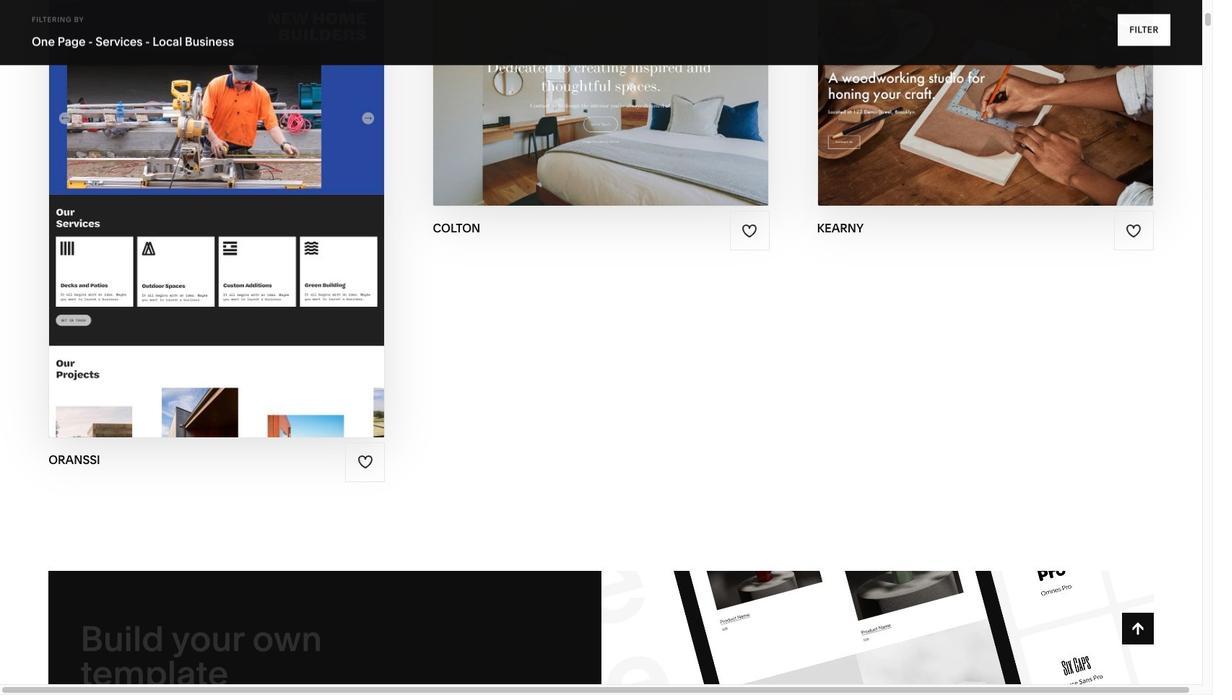 Task type: locate. For each thing, give the bounding box(es) containing it.
back to top image
[[1130, 621, 1146, 637]]

add colton to your favorites list image
[[742, 223, 758, 239]]

preview of building your own template image
[[601, 571, 1154, 695]]

colton image
[[434, 0, 769, 206]]

kearny image
[[818, 0, 1153, 206]]

oranssi image
[[49, 0, 384, 437]]

add oranssi to your favorites list image
[[357, 454, 373, 470]]



Task type: vqa. For each thing, say whether or not it's contained in the screenshot.
Oranssi IMAGE on the left of the page
yes



